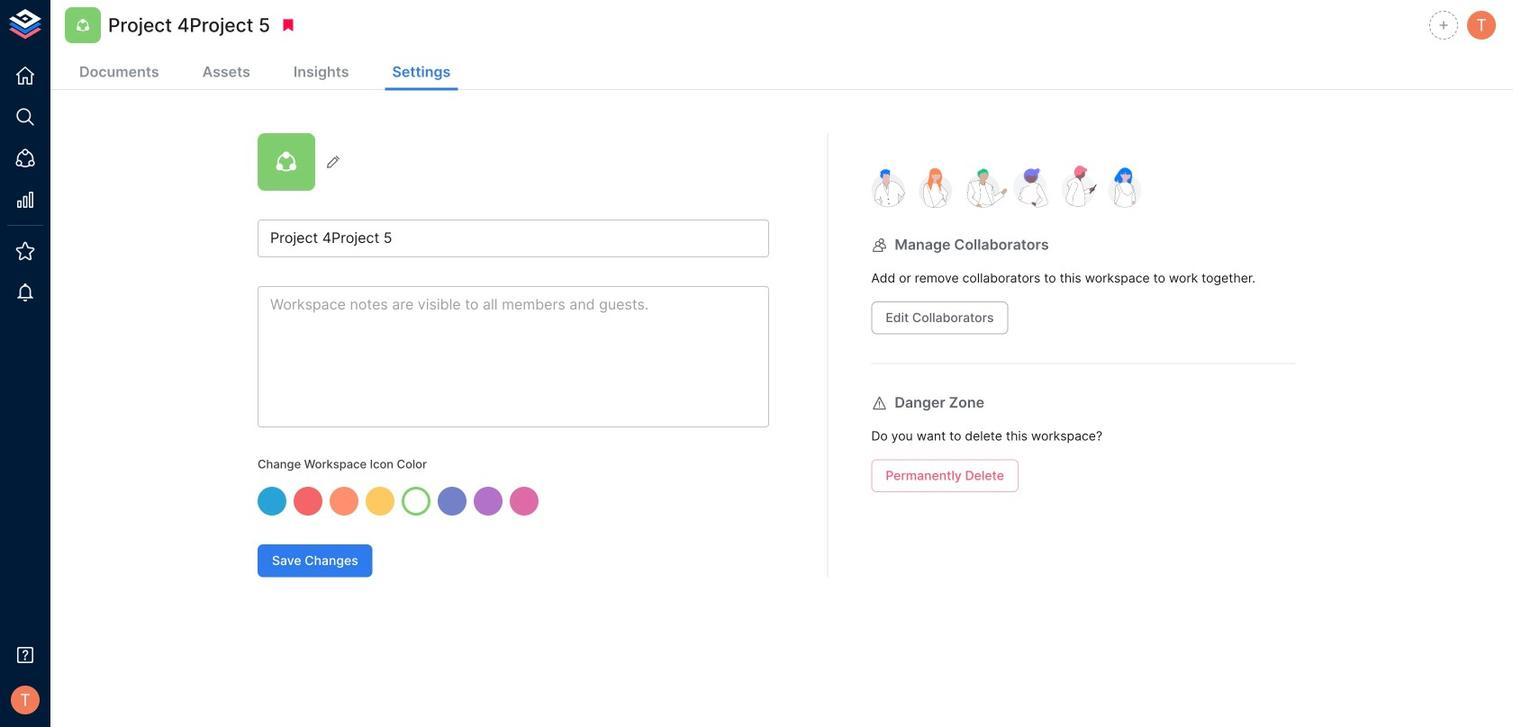Task type: vqa. For each thing, say whether or not it's contained in the screenshot.
Workspace notes are visible to all members and guests. Text Field
yes



Task type: locate. For each thing, give the bounding box(es) containing it.
Workspace Name text field
[[258, 220, 769, 258]]

remove bookmark image
[[280, 17, 296, 33]]

Workspace notes are visible to all members and guests. text field
[[258, 286, 769, 428]]



